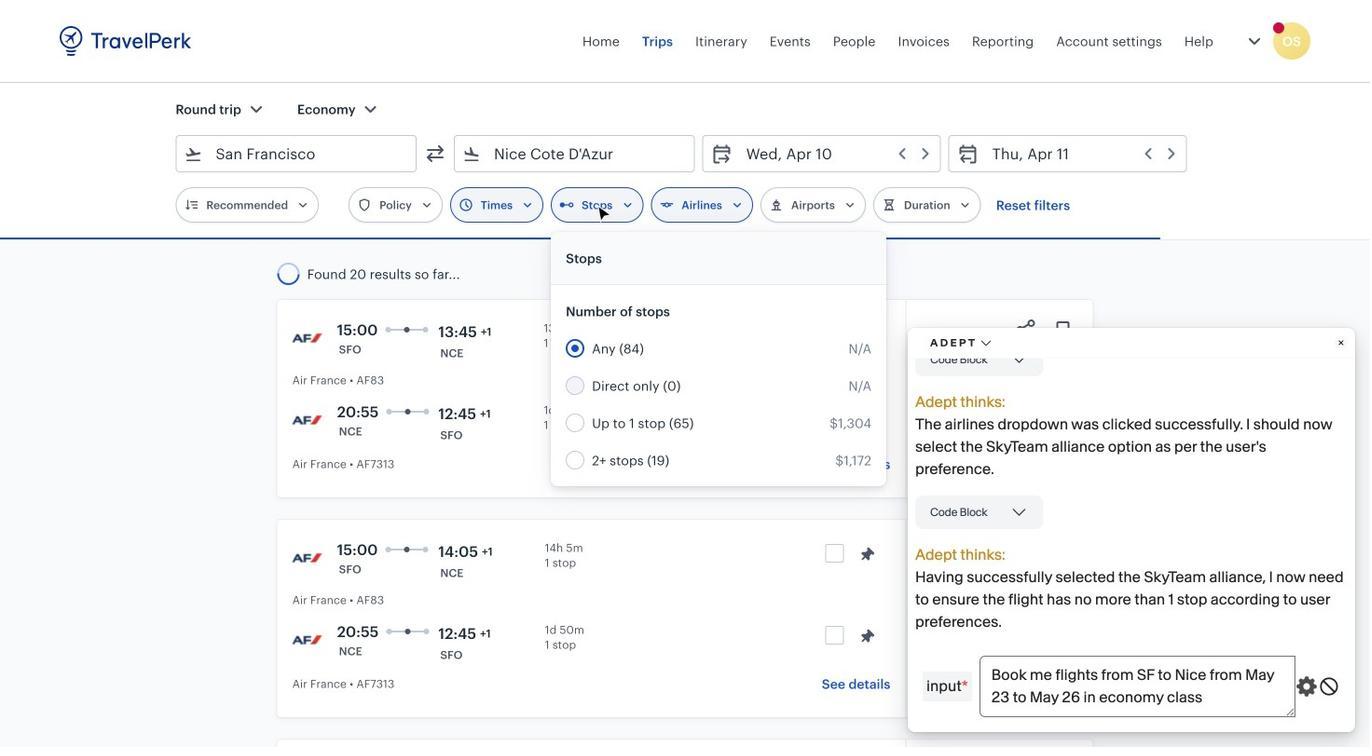Task type: describe. For each thing, give the bounding box(es) containing it.
To search field
[[481, 139, 670, 169]]

From search field
[[203, 139, 392, 169]]

2 air france image from the top
[[293, 405, 322, 435]]

3 air france image from the top
[[293, 625, 322, 655]]



Task type: vqa. For each thing, say whether or not it's contained in the screenshot.
tooltip
no



Task type: locate. For each thing, give the bounding box(es) containing it.
0 vertical spatial air france image
[[293, 323, 322, 352]]

Depart field
[[734, 139, 933, 169]]

air france image
[[293, 543, 322, 573]]

1 air france image from the top
[[293, 323, 322, 352]]

2 vertical spatial air france image
[[293, 625, 322, 655]]

1 vertical spatial air france image
[[293, 405, 322, 435]]

air france image
[[293, 323, 322, 352], [293, 405, 322, 435], [293, 625, 322, 655]]

Return field
[[980, 139, 1179, 169]]



